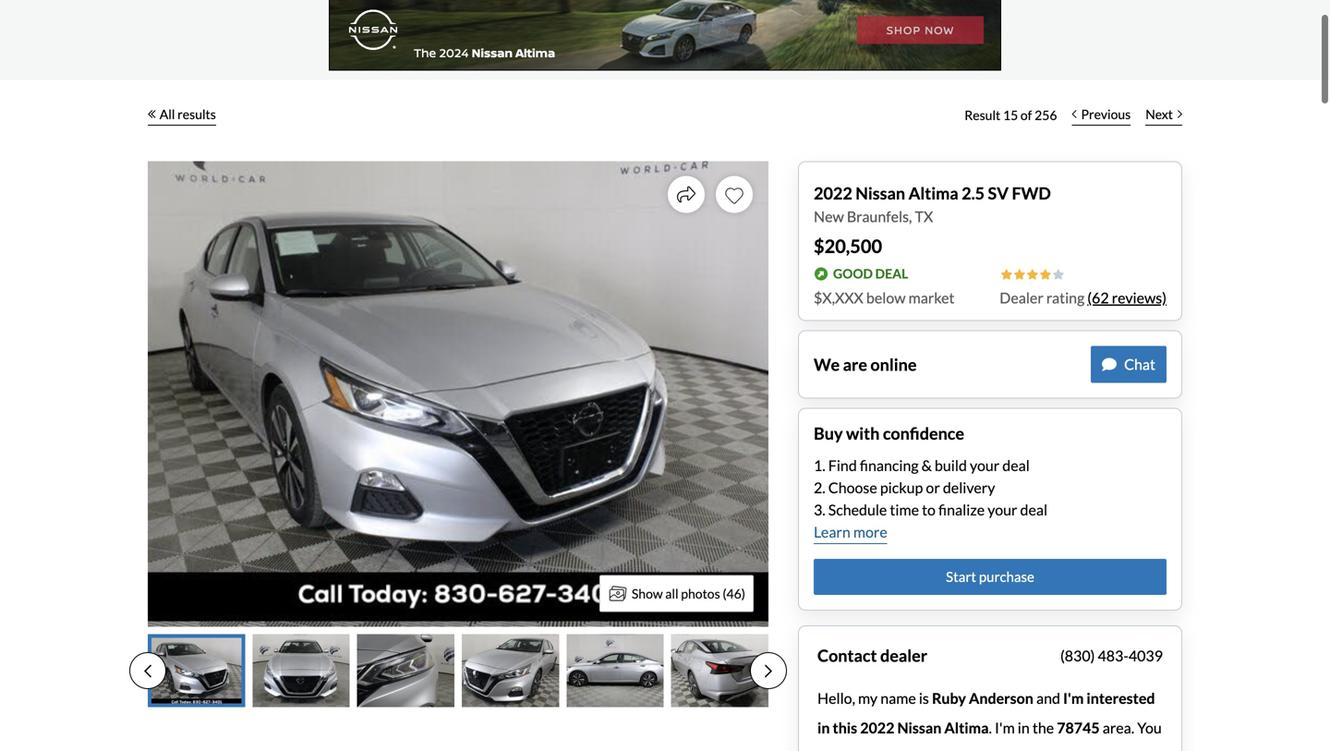 Task type: locate. For each thing, give the bounding box(es) containing it.
0 vertical spatial i'm
[[1064, 692, 1084, 710]]

2022 nissan altima . i'm in the 78745
[[861, 722, 1100, 740]]

2022 for 2.5
[[814, 186, 853, 206]]

4039
[[1129, 650, 1164, 668]]

find
[[829, 459, 857, 477]]

your down delivery on the bottom of page
[[988, 504, 1018, 522]]

below
[[867, 292, 906, 310]]

256
[[1035, 110, 1058, 126]]

0 vertical spatial your
[[970, 459, 1000, 477]]

2022
[[814, 186, 853, 206], [861, 722, 895, 740]]

78745
[[1057, 722, 1100, 740]]

are
[[843, 357, 868, 378]]

financing
[[860, 459, 919, 477]]

2022 up new
[[814, 186, 853, 206]]

previous link
[[1065, 98, 1139, 138]]

altima
[[909, 186, 959, 206], [945, 722, 989, 740]]

online
[[871, 357, 917, 378]]

1 horizontal spatial in
[[1018, 722, 1030, 740]]

0 vertical spatial altima
[[909, 186, 959, 206]]

find financing & build your deal choose pickup or delivery schedule time to finalize your deal learn more
[[814, 459, 1048, 544]]

$x,xxx below market
[[814, 292, 955, 310]]

0 horizontal spatial i'm
[[995, 722, 1015, 740]]

all
[[160, 109, 175, 125]]

next link
[[1139, 98, 1190, 138]]

$x,xxx
[[814, 292, 864, 310]]

my
[[859, 692, 878, 710]]

show all photos (46)
[[632, 589, 746, 604]]

i'm
[[1064, 692, 1084, 710], [995, 722, 1015, 740]]

view vehicle photo 5 image
[[567, 637, 664, 710]]

nissan
[[856, 186, 906, 206], [898, 722, 942, 740]]

time
[[890, 504, 920, 522]]

results
[[178, 109, 216, 125]]

in
[[818, 722, 830, 740], [1018, 722, 1030, 740]]

in up can
[[818, 722, 830, 740]]

0 horizontal spatial in
[[818, 722, 830, 740]]

2022 inside 2022 nissan altima 2.5 sv fwd new braunfels, tx
[[814, 186, 853, 206]]

contact
[[818, 648, 877, 669]]

in left the in the right bottom of the page
[[1018, 722, 1030, 740]]

1 in from the left
[[818, 722, 830, 740]]

rating
[[1047, 292, 1085, 310]]

i'm right the and
[[1064, 692, 1084, 710]]

vehicle full photo image
[[148, 164, 769, 630]]

next
[[1146, 109, 1174, 125]]

1 vertical spatial altima
[[945, 722, 989, 740]]

0 vertical spatial 2022
[[814, 186, 853, 206]]

altima up tx
[[909, 186, 959, 206]]

reach
[[843, 751, 880, 751]]

(62 reviews) button
[[1088, 290, 1167, 312]]

hello, my name is ruby anderson and
[[818, 692, 1064, 710]]

buy with confidence
[[814, 426, 965, 446]]

1 vertical spatial 2022
[[861, 722, 895, 740]]

view vehicle photo 6 image
[[672, 637, 769, 710]]

build
[[935, 459, 968, 477]]

result
[[965, 110, 1001, 126]]

nissan inside 2022 nissan altima 2.5 sv fwd new braunfels, tx
[[856, 186, 906, 206]]

start purchase button
[[814, 562, 1167, 598]]

new
[[814, 210, 844, 228]]

dealer
[[881, 648, 928, 669]]

reviews)
[[1112, 292, 1167, 310]]

1 vertical spatial nissan
[[898, 722, 942, 740]]

altima inside 2022 nissan altima 2.5 sv fwd new braunfels, tx
[[909, 186, 959, 206]]

deal right build
[[1003, 459, 1030, 477]]

dealer
[[1000, 292, 1044, 310]]

2022 nissan altima 2.5 sv fwd new braunfels, tx
[[814, 186, 1052, 228]]

chat button
[[1092, 349, 1167, 386]]

result 15 of 256
[[965, 110, 1058, 126]]

or
[[926, 482, 941, 500]]

we
[[814, 357, 840, 378]]

2022 up me
[[861, 722, 895, 740]]

1 vertical spatial your
[[988, 504, 1018, 522]]

1 horizontal spatial 2022
[[861, 722, 895, 740]]

interested
[[1087, 692, 1156, 710]]

1 horizontal spatial i'm
[[1064, 692, 1084, 710]]

market
[[909, 292, 955, 310]]

0 horizontal spatial 2022
[[814, 186, 853, 206]]

pickup
[[881, 482, 924, 500]]

your up delivery on the bottom of page
[[970, 459, 1000, 477]]

view vehicle photo 2 image
[[253, 637, 350, 710]]

tab list
[[129, 637, 787, 710]]

me
[[883, 751, 902, 751]]

confidence
[[883, 426, 965, 446]]

deal
[[1003, 459, 1030, 477], [1021, 504, 1048, 522]]

comment image
[[1103, 360, 1117, 375]]

good deal
[[834, 269, 909, 284]]

altima up at
[[945, 722, 989, 740]]

previous
[[1082, 109, 1131, 125]]

share image
[[677, 188, 696, 207]]

i'm inside i'm interested in this
[[1064, 692, 1084, 710]]

i'm right .
[[995, 722, 1015, 740]]

nissan up braunfels,
[[856, 186, 906, 206]]

deal up purchase
[[1021, 504, 1048, 522]]

start purchase
[[947, 571, 1035, 588]]

altima for .
[[945, 722, 989, 740]]

of
[[1021, 110, 1033, 126]]

learn more link
[[814, 524, 888, 547]]

can
[[818, 751, 841, 751]]

nissan up by
[[898, 722, 942, 740]]

0 vertical spatial nissan
[[856, 186, 906, 206]]

$20,500
[[814, 238, 883, 260]]

at
[[962, 751, 975, 751]]

2022 for .
[[861, 722, 895, 740]]



Task type: vqa. For each thing, say whether or not it's contained in the screenshot.
We
yes



Task type: describe. For each thing, give the bounding box(es) containing it.
buy
[[814, 426, 843, 446]]

.
[[989, 722, 992, 740]]

next page image
[[765, 667, 773, 681]]

schedule
[[829, 504, 888, 522]]

chevron right image
[[1178, 112, 1183, 122]]

1 vertical spatial i'm
[[995, 722, 1015, 740]]

nissan for .
[[898, 722, 942, 740]]

purchase
[[979, 571, 1035, 588]]

delivery
[[943, 482, 996, 500]]

photos
[[681, 589, 721, 604]]

good
[[834, 269, 873, 284]]

more
[[854, 526, 888, 544]]

contact dealer
[[818, 648, 928, 669]]

i'm interested in this
[[818, 692, 1156, 740]]

all results
[[160, 109, 216, 125]]

area.
[[1103, 722, 1135, 740]]

advertisement region
[[329, 0, 1002, 73]]

braunfels,
[[847, 210, 913, 228]]

1 vertical spatial deal
[[1021, 504, 1048, 522]]

&
[[922, 459, 932, 477]]

altima for 2.5
[[909, 186, 959, 206]]

anderson
[[969, 692, 1034, 710]]

(830)
[[1061, 650, 1096, 668]]

chevron left image
[[1072, 112, 1077, 122]]

the
[[1033, 722, 1055, 740]]

prev page image
[[144, 667, 152, 681]]

chat
[[1125, 358, 1156, 376]]

we are online
[[814, 357, 917, 378]]

you
[[1138, 722, 1162, 740]]

by
[[905, 751, 921, 751]]

0 vertical spatial deal
[[1003, 459, 1030, 477]]

show all photos (46) link
[[600, 578, 754, 615]]

view vehicle photo 3 image
[[357, 637, 455, 710]]

hello,
[[818, 692, 856, 710]]

483-
[[1098, 650, 1129, 668]]

nissan for 2.5
[[856, 186, 906, 206]]

(830) 483-4039
[[1061, 650, 1164, 668]]

all results link
[[148, 98, 216, 138]]

all
[[666, 589, 679, 604]]

email
[[924, 751, 959, 751]]

name
[[881, 692, 917, 710]]

2.5
[[962, 186, 985, 206]]

is
[[919, 692, 930, 710]]

chevron double left image
[[148, 112, 156, 122]]

area. you can reach me by email at
[[818, 722, 1162, 751]]

(62
[[1088, 292, 1110, 310]]

sv
[[988, 186, 1009, 206]]

and
[[1037, 692, 1061, 710]]

15
[[1004, 110, 1019, 126]]

with
[[847, 426, 880, 446]]

to
[[922, 504, 936, 522]]

this
[[833, 722, 858, 740]]

in inside i'm interested in this
[[818, 722, 830, 740]]

finalize
[[939, 504, 985, 522]]

show
[[632, 589, 663, 604]]

deal
[[876, 269, 909, 284]]

start
[[947, 571, 977, 588]]

view vehicle photo 4 image
[[462, 637, 559, 710]]

choose
[[829, 482, 878, 500]]

learn
[[814, 526, 851, 544]]

2 in from the left
[[1018, 722, 1030, 740]]

(46)
[[723, 589, 746, 604]]

fwd
[[1012, 186, 1052, 206]]

dealer rating (62 reviews)
[[1000, 292, 1167, 310]]

tx
[[915, 210, 934, 228]]

view vehicle photo 1 image
[[148, 637, 245, 710]]

ruby
[[932, 692, 967, 710]]



